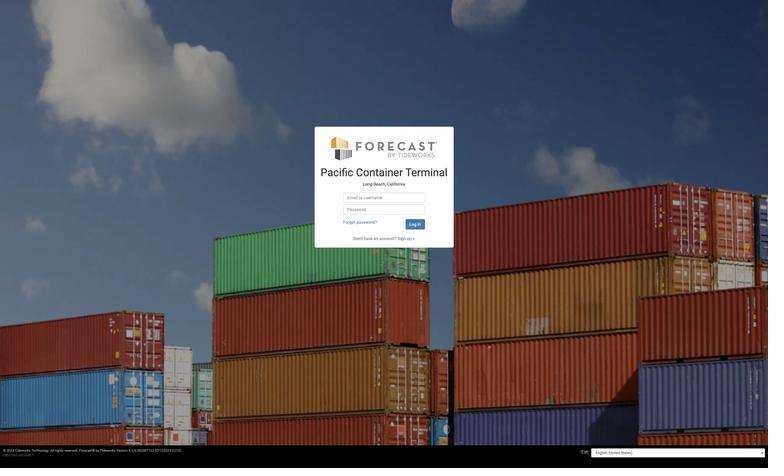 Task type: vqa. For each thing, say whether or not it's contained in the screenshot.
Data
no



Task type: locate. For each thing, give the bounding box(es) containing it.
forgot password? log in
[[344, 220, 421, 227]]

sign up » link
[[398, 236, 415, 241]]

an
[[374, 236, 379, 241]]

tideworks right "by" on the bottom left of page
[[100, 449, 116, 453]]

terminal
[[406, 166, 448, 179]]

pacific container terminal long beach, california
[[321, 166, 448, 187]]

account?
[[380, 236, 397, 241]]

container
[[356, 166, 403, 179]]

sign
[[398, 236, 406, 241]]

2 tideworks from the left
[[100, 449, 116, 453]]

© 2023 tideworks technology. all rights reserved. forecast® by tideworks version 9.5.0.202307122 (07122023-2213) creating success ℠
[[3, 449, 181, 457]]

password?
[[357, 220, 377, 225]]

creating
[[3, 454, 17, 457]]

»
[[413, 236, 415, 241]]

0 horizontal spatial tideworks
[[15, 449, 31, 453]]

℠
[[32, 454, 34, 457]]

tideworks up success
[[15, 449, 31, 453]]

©
[[3, 449, 6, 453]]

have
[[364, 236, 373, 241]]

california
[[387, 182, 406, 187]]

1 horizontal spatial tideworks
[[100, 449, 116, 453]]

forgot password? link
[[344, 220, 377, 225]]

2023
[[7, 449, 14, 453]]

1 tideworks from the left
[[15, 449, 31, 453]]

beach,
[[374, 182, 386, 187]]

Password password field
[[344, 205, 425, 215]]

tideworks
[[15, 449, 31, 453], [100, 449, 116, 453]]



Task type: describe. For each thing, give the bounding box(es) containing it.
forecast®
[[79, 449, 95, 453]]

don't have an account? sign up »
[[354, 236, 415, 241]]

2213)
[[172, 449, 181, 453]]

(07122023-
[[155, 449, 172, 453]]

by
[[96, 449, 99, 453]]

success
[[18, 454, 31, 457]]

all
[[50, 449, 54, 453]]

up
[[407, 236, 412, 241]]

technology.
[[31, 449, 49, 453]]

rights
[[55, 449, 64, 453]]

9.5.0.202307122
[[129, 449, 154, 453]]

Email or username text field
[[344, 193, 425, 203]]

reserved.
[[64, 449, 78, 453]]

log
[[410, 222, 417, 227]]

long
[[363, 182, 373, 187]]

don't
[[354, 236, 363, 241]]

forgot
[[344, 220, 356, 225]]

in
[[418, 222, 421, 227]]

version
[[116, 449, 128, 453]]

log in button
[[406, 219, 425, 230]]

pacific
[[321, 166, 354, 179]]

forecast® by tideworks image
[[331, 136, 437, 161]]



